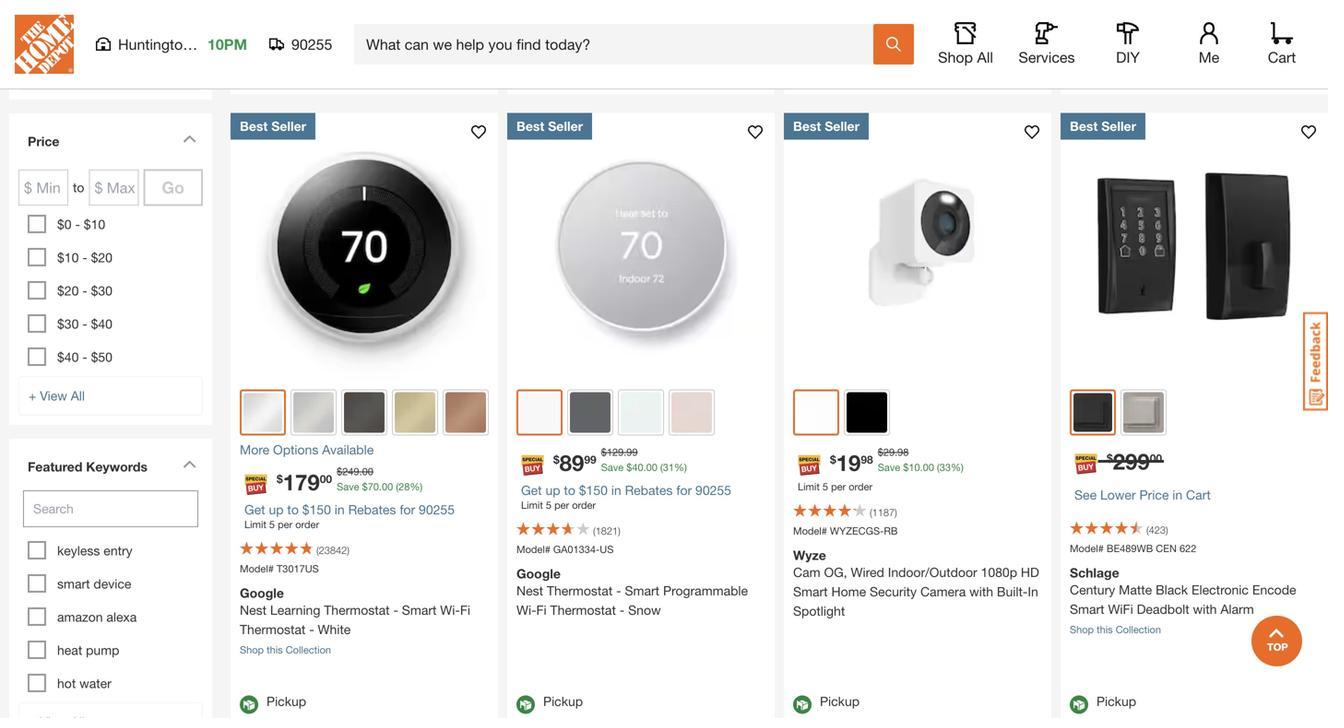 Task type: locate. For each thing, give the bounding box(es) containing it.
1 horizontal spatial 98
[[897, 446, 909, 458]]

1 vertical spatial with
[[1193, 602, 1217, 617]]

1 vertical spatial per
[[554, 499, 569, 511]]

model#
[[793, 525, 827, 537], [1070, 543, 1104, 555], [516, 544, 550, 556], [240, 563, 274, 575]]

google down the model# ga01334-us
[[516, 566, 561, 581]]

1 horizontal spatial rebates
[[625, 483, 673, 498]]

0 horizontal spatial $20
[[57, 283, 79, 298]]

caret icon image inside price link
[[183, 135, 196, 143]]

2 wi- from the left
[[516, 603, 536, 618]]

$ right $ 89 99
[[601, 446, 607, 458]]

in inside $ 129 . 99 save $ 40 . 00 ( 31 %) get up to $150 in  rebates for 90255 limit 5 per order
[[611, 483, 621, 498]]

for down 28
[[400, 502, 415, 517]]

1 vertical spatial +
[[29, 388, 36, 403]]

0 vertical spatial get up to $150 in  rebates for 90255 button
[[521, 483, 731, 498]]

collection for 299
[[1116, 624, 1161, 636]]

3 best from the left
[[793, 119, 821, 134]]

security
[[870, 584, 917, 599]]

all down reolink link
[[71, 63, 85, 78]]

99 left 129
[[584, 453, 596, 466]]

) up cen
[[1166, 524, 1168, 536]]

2 fi from the left
[[536, 603, 547, 618]]

2 pickup from the left
[[543, 694, 583, 709]]

4 compare from the left
[[1182, 59, 1236, 74]]

$40
[[91, 316, 112, 332], [57, 350, 79, 365]]

1 wi- from the left
[[440, 603, 460, 618]]

snow image
[[520, 393, 559, 432]]

limit inside $ 249 . 00 save $ 70 . 00 ( 28 %) get up to $150 in  rebates for 90255 limit 5 per order
[[244, 519, 266, 531]]

99
[[626, 446, 638, 458], [584, 453, 596, 466]]

$ for 19
[[830, 453, 836, 466]]

this inside google nest learning thermostat - smart wi-fi thermostat - white shop this collection
[[267, 644, 283, 656]]

$40 up $50
[[91, 316, 112, 332]]

compare for 4th add to cart button
[[1182, 59, 1236, 74]]

1 add to cart from the left
[[324, 18, 405, 36]]

1 horizontal spatial nest
[[516, 583, 543, 599]]

$150
[[579, 483, 608, 498], [302, 502, 331, 517]]

0 vertical spatial up
[[545, 483, 560, 498]]

save inside $ 249 . 00 save $ 70 . 00 ( 28 %) get up to $150 in  rebates for 90255 limit 5 per order
[[337, 481, 359, 493]]

with down electronic on the bottom right
[[1193, 602, 1217, 617]]

schlage century matte black electronic encode smart wifi deadbolt with alarm shop this collection
[[1070, 565, 1296, 636]]

2 + view all link from the top
[[18, 376, 203, 416]]

1 horizontal spatial this
[[1097, 624, 1113, 636]]

3 pickup from the left
[[820, 694, 860, 709]]

3 seller from the left
[[825, 119, 860, 134]]

google inside google nest learning thermostat - smart wi-fi thermostat - white shop this collection
[[240, 586, 284, 601]]

0 vertical spatial $40
[[91, 316, 112, 332]]

smart inside google nest learning thermostat - smart wi-fi thermostat - white shop this collection
[[402, 603, 437, 618]]

add
[[324, 18, 352, 36], [601, 18, 629, 36], [877, 18, 905, 36], [1154, 18, 1182, 36]]

rebates down 70
[[348, 502, 396, 517]]

get up to $150 in  rebates for 90255 button
[[521, 483, 731, 498], [244, 502, 455, 517]]

1 horizontal spatial get up to $150 in  rebates for 90255 button
[[521, 483, 731, 498]]

1 vertical spatial shop
[[1070, 624, 1094, 636]]

for down sand image
[[676, 483, 692, 498]]

+ view all
[[29, 63, 85, 78], [29, 388, 85, 403]]

rebates down 40
[[625, 483, 673, 498]]

4 best seller from the left
[[1070, 119, 1136, 134]]

$30 - $40
[[57, 316, 112, 332]]

google inside "google nest thermostat - smart programmable wi-fi thermostat - snow"
[[516, 566, 561, 581]]

available for pickup image for 179
[[240, 696, 258, 714]]

white image
[[797, 393, 836, 432]]

best for 89
[[516, 119, 544, 134]]

2 seller from the left
[[548, 119, 583, 134]]

per up model# t3017us
[[278, 519, 293, 531]]

up inside $ 249 . 00 save $ 70 . 00 ( 28 %) get up to $150 in  rebates for 90255 limit 5 per order
[[269, 502, 284, 517]]

. left 33
[[920, 462, 923, 474]]

order down $ 19 98 at right bottom
[[849, 481, 873, 493]]

00 inside $ 179 00
[[320, 473, 332, 486]]

nest down the model# ga01334-us
[[516, 583, 543, 599]]

caret icon image
[[183, 135, 196, 143], [183, 460, 196, 469]]

(
[[660, 462, 663, 474], [937, 462, 940, 474], [396, 481, 399, 493], [870, 507, 872, 519], [1146, 524, 1149, 536], [593, 525, 595, 537], [316, 545, 319, 557]]

nest for thermostat
[[516, 583, 543, 599]]

cart for 2nd add to cart button from left
[[651, 18, 681, 36]]

$ 299 00
[[1107, 448, 1162, 474]]

2 best seller from the left
[[516, 119, 583, 134]]

model# for 89
[[516, 544, 550, 556]]

Search text field
[[23, 491, 198, 528]]

( right 70
[[396, 481, 399, 493]]

cart
[[374, 18, 405, 36], [651, 18, 681, 36], [928, 18, 958, 36], [1204, 18, 1235, 36], [1268, 48, 1296, 66], [1186, 487, 1211, 503]]

save down 29
[[878, 462, 900, 474]]

1 vertical spatial 90255
[[695, 483, 731, 498]]

fi for google nest learning thermostat - smart wi-fi thermostat - white shop this collection
[[460, 603, 470, 618]]

98 inside "$ 29 . 98 save $ 10 . 00 ( 33 %) limit 5 per order"
[[897, 446, 909, 458]]

0 horizontal spatial per
[[278, 519, 293, 531]]

2 add from the left
[[601, 18, 629, 36]]

1 vertical spatial get
[[244, 502, 265, 517]]

wyze cam og, wired indoor/outdoor 1080p hd smart home security camera with built-in spotlight
[[793, 548, 1039, 619]]

best seller
[[240, 119, 306, 134], [516, 119, 583, 134], [793, 119, 860, 134], [1070, 119, 1136, 134]]

t3017us
[[277, 563, 319, 575]]

per
[[831, 481, 846, 493], [554, 499, 569, 511], [278, 519, 293, 531]]

5 up the model# ga01334-us
[[546, 499, 552, 511]]

get inside $ 129 . 99 save $ 40 . 00 ( 31 %) get up to $150 in  rebates for 90255 limit 5 per order
[[521, 483, 542, 498]]

0 horizontal spatial rebates
[[348, 502, 396, 517]]

$20
[[91, 250, 112, 265], [57, 283, 79, 298]]

per down 19
[[831, 481, 846, 493]]

0 horizontal spatial order
[[295, 519, 319, 531]]

heat pump link
[[57, 643, 119, 658]]

1 vertical spatial shop this collection link
[[240, 644, 331, 656]]

1 horizontal spatial up
[[545, 483, 560, 498]]

order up "( 23842 )"
[[295, 519, 319, 531]]

add to cart for 4th add to cart button
[[1154, 18, 1235, 36]]

this for 179
[[267, 644, 283, 656]]

+
[[29, 63, 36, 78], [29, 388, 36, 403]]

90255 for 179
[[419, 502, 455, 517]]

shop inside google nest learning thermostat - smart wi-fi thermostat - white shop this collection
[[240, 644, 264, 656]]

rebates inside $ 129 . 99 save $ 40 . 00 ( 31 %) get up to $150 in  rebates for 90255 limit 5 per order
[[625, 483, 673, 498]]

00 left 249
[[320, 473, 332, 486]]

5 up model# wyzecgs-rb
[[823, 481, 828, 493]]

1 horizontal spatial available for pickup image
[[516, 696, 535, 714]]

2 available for pickup image from the left
[[516, 696, 535, 714]]

shop inside button
[[938, 48, 973, 66]]

smart inside schlage century matte black electronic encode smart wifi deadbolt with alarm shop this collection
[[1070, 602, 1104, 617]]

$ inside $ 89 99
[[553, 453, 560, 466]]

save for 89
[[601, 462, 624, 474]]

2 horizontal spatial per
[[831, 481, 846, 493]]

limit up model# wyzecgs-rb
[[798, 481, 820, 493]]

up inside $ 129 . 99 save $ 40 . 00 ( 31 %) get up to $150 in  rebates for 90255 limit 5 per order
[[545, 483, 560, 498]]

1 horizontal spatial for
[[676, 483, 692, 498]]

0 vertical spatial shop
[[938, 48, 973, 66]]

$ down available
[[337, 466, 342, 478]]

all down $40 - $50
[[71, 388, 85, 403]]

1 + view all link from the top
[[18, 51, 203, 90]]

0 vertical spatial for
[[676, 483, 692, 498]]

$20 up "$20 - $30"
[[91, 250, 112, 265]]

shop this collection link
[[1070, 624, 1161, 636], [240, 644, 331, 656]]

28
[[399, 481, 410, 493]]

price
[[28, 134, 59, 149], [1139, 487, 1169, 503]]

google down model# t3017us
[[240, 586, 284, 601]]

for inside $ 249 . 00 save $ 70 . 00 ( 28 %) get up to $150 in  rebates for 90255 limit 5 per order
[[400, 502, 415, 517]]

90255
[[291, 36, 332, 53], [695, 483, 731, 498], [419, 502, 455, 517]]

$150 inside $ 129 . 99 save $ 40 . 00 ( 31 %) get up to $150 in  rebates for 90255 limit 5 per order
[[579, 483, 608, 498]]

00 right 40
[[646, 462, 657, 474]]

up down 179
[[269, 502, 284, 517]]

1 + view all from the top
[[29, 63, 85, 78]]

up down 89
[[545, 483, 560, 498]]

wi- inside "google nest thermostat - smart programmable wi-fi thermostat - snow"
[[516, 603, 536, 618]]

collection down white
[[286, 644, 331, 656]]

( 23842 )
[[316, 545, 349, 557]]

fi for google nest thermostat - smart programmable wi-fi thermostat - snow
[[536, 603, 547, 618]]

available
[[322, 442, 374, 457]]

model# up schlage
[[1070, 543, 1104, 555]]

2 horizontal spatial 5
[[823, 481, 828, 493]]

1 horizontal spatial with
[[1193, 602, 1217, 617]]

3 add to cart from the left
[[877, 18, 958, 36]]

2 view from the top
[[40, 388, 67, 403]]

nest learning thermostat - smart wi-fi thermostat - white image
[[231, 113, 498, 380]]

1 best seller from the left
[[240, 119, 306, 134]]

%) inside $ 249 . 00 save $ 70 . 00 ( 28 %) get up to $150 in  rebates for 90255 limit 5 per order
[[410, 481, 423, 493]]

order for 179
[[295, 519, 319, 531]]

2 horizontal spatial available for pickup image
[[1070, 696, 1088, 714]]

0 vertical spatial $150
[[579, 483, 608, 498]]

1 vertical spatial 5
[[546, 499, 552, 511]]

model# for 299
[[1070, 543, 1104, 555]]

seller for 19
[[825, 119, 860, 134]]

feedback link image
[[1303, 312, 1328, 411]]

179
[[283, 469, 320, 495]]

best seller for 179
[[240, 119, 306, 134]]

1187
[[872, 507, 895, 519]]

3 add to cart button from the left
[[793, 7, 1042, 47]]

cart for 3rd add to cart button
[[928, 18, 958, 36]]

1 horizontal spatial limit
[[521, 499, 543, 511]]

4 add from the left
[[1154, 18, 1182, 36]]

save down 249
[[337, 481, 359, 493]]

90255 inside $ 129 . 99 save $ 40 . 00 ( 31 %) get up to $150 in  rebates for 90255 limit 5 per order
[[695, 483, 731, 498]]

order inside "$ 29 . 98 save $ 10 . 00 ( 33 %) limit 5 per order"
[[849, 481, 873, 493]]

built-
[[997, 584, 1028, 599]]

2 add to cart from the left
[[601, 18, 681, 36]]

reolink
[[57, 24, 112, 39]]

view down reolink link
[[40, 63, 67, 78]]

0 horizontal spatial %)
[[410, 481, 423, 493]]

add to cart for 1st add to cart button
[[324, 18, 405, 36]]

nest inside google nest learning thermostat - smart wi-fi thermostat - white shop this collection
[[240, 603, 267, 618]]

all for 1st + view all link from the top
[[71, 63, 85, 78]]

00 right 10
[[923, 462, 934, 474]]

2 horizontal spatial 90255
[[695, 483, 731, 498]]

98 right 29
[[897, 446, 909, 458]]

diy
[[1116, 48, 1140, 66]]

1 vertical spatial $40
[[57, 350, 79, 365]]

1 vertical spatial caret icon image
[[183, 460, 196, 469]]

$0 - $10 link
[[57, 217, 105, 232]]

keyless entry link
[[57, 543, 133, 558]]

0 vertical spatial $30
[[91, 283, 112, 298]]

1 vertical spatial limit
[[521, 499, 543, 511]]

smart device
[[57, 576, 131, 592]]

( right 10
[[937, 462, 940, 474]]

0 horizontal spatial fi
[[460, 603, 470, 618]]

0 vertical spatial $20
[[91, 250, 112, 265]]

nest inside "google nest thermostat - smart programmable wi-fi thermostat - snow"
[[516, 583, 543, 599]]

$ down options
[[277, 473, 283, 486]]

0 horizontal spatial 5
[[269, 519, 275, 531]]

2 vertical spatial 5
[[269, 519, 275, 531]]

99 inside $ 89 99
[[584, 453, 596, 466]]

google
[[516, 566, 561, 581], [240, 586, 284, 601]]

$30 up $40 - $50
[[57, 316, 79, 332]]

reolink link
[[57, 24, 112, 39]]

wi- for google nest thermostat - smart programmable wi-fi thermostat - snow
[[516, 603, 536, 618]]

1 horizontal spatial fi
[[536, 603, 547, 618]]

$ for 29
[[878, 446, 883, 458]]

shop
[[938, 48, 973, 66], [1070, 624, 1094, 636], [240, 644, 264, 656]]

0 horizontal spatial available for pickup image
[[240, 696, 258, 714]]

90255 inside button
[[291, 36, 332, 53]]

1 horizontal spatial $20
[[91, 250, 112, 265]]

get up to $150 in  rebates for 90255 button down 70
[[244, 502, 455, 517]]

keyless entry
[[57, 543, 133, 558]]

0 horizontal spatial wi-
[[440, 603, 460, 618]]

$ inside $ 19 98
[[830, 453, 836, 466]]

order for 89
[[572, 499, 596, 511]]

3 best seller from the left
[[793, 119, 860, 134]]

%) inside $ 129 . 99 save $ 40 . 00 ( 31 %) get up to $150 in  rebates for 90255 limit 5 per order
[[674, 462, 687, 474]]

%) right 70
[[410, 481, 423, 493]]

0 vertical spatial limit
[[798, 481, 820, 493]]

2 caret icon image from the top
[[183, 460, 196, 469]]

schlage
[[1070, 565, 1119, 581]]

get up to $150 in  rebates for 90255 button down 40
[[521, 483, 731, 498]]

save down 129
[[601, 462, 624, 474]]

0 vertical spatial rebates
[[625, 483, 673, 498]]

collection inside schlage century matte black electronic encode smart wifi deadbolt with alarm shop this collection
[[1116, 624, 1161, 636]]

1 best from the left
[[240, 119, 268, 134]]

this inside schlage century matte black electronic encode smart wifi deadbolt with alarm shop this collection
[[1097, 624, 1113, 636]]

$ 29 . 98 save $ 10 . 00 ( 33 %) limit 5 per order
[[798, 446, 964, 493]]

99 up 40
[[626, 446, 638, 458]]

black image
[[847, 392, 887, 433]]

collection inside google nest learning thermostat - smart wi-fi thermostat - white shop this collection
[[286, 644, 331, 656]]

) down $ 249 . 00 save $ 70 . 00 ( 28 %) get up to $150 in  rebates for 90255 limit 5 per order
[[347, 545, 349, 557]]

1 view from the top
[[40, 63, 67, 78]]

in for 179
[[335, 502, 345, 517]]

the home depot logo image
[[15, 15, 74, 74]]

1 vertical spatial collection
[[286, 644, 331, 656]]

fi inside "google nest thermostat - smart programmable wi-fi thermostat - snow"
[[536, 603, 547, 618]]

get for 89
[[521, 483, 542, 498]]

1 horizontal spatial 90255
[[419, 502, 455, 517]]

0 horizontal spatial get up to $150 in  rebates for 90255 button
[[244, 502, 455, 517]]

price inside button
[[1139, 487, 1169, 503]]

shop this collection link for 179
[[240, 644, 331, 656]]

shop all button
[[936, 22, 995, 66]]

this down learning
[[267, 644, 283, 656]]

0 horizontal spatial this
[[267, 644, 283, 656]]

1 vertical spatial + view all
[[29, 388, 85, 403]]

view down $40 - $50
[[40, 388, 67, 403]]

shop this collection link down wifi
[[1070, 624, 1161, 636]]

cam
[[793, 565, 820, 580]]

$ right $ 19 98 at right bottom
[[878, 446, 883, 458]]

2 horizontal spatial %)
[[951, 462, 964, 474]]

1 fi from the left
[[460, 603, 470, 618]]

( up t3017us
[[316, 545, 319, 557]]

cen
[[1156, 543, 1177, 555]]

this down wifi
[[1097, 624, 1113, 636]]

$ inside $ 179 00
[[277, 473, 283, 486]]

98 inside $ 19 98
[[861, 453, 873, 466]]

with down "1080p" at bottom
[[969, 584, 993, 599]]

$150 for 89
[[579, 483, 608, 498]]

caret icon image for featured keywords
[[183, 460, 196, 469]]

seller
[[271, 119, 306, 134], [548, 119, 583, 134], [825, 119, 860, 134], [1101, 119, 1136, 134]]

limit inside $ 129 . 99 save $ 40 . 00 ( 31 %) get up to $150 in  rebates for 90255 limit 5 per order
[[521, 499, 543, 511]]

0 horizontal spatial with
[[969, 584, 993, 599]]

me button
[[1180, 22, 1239, 66]]

rebates inside $ 249 . 00 save $ 70 . 00 ( 28 %) get up to $150 in  rebates for 90255 limit 5 per order
[[348, 502, 396, 517]]

1 available for pickup image from the left
[[240, 696, 258, 714]]

encode
[[1252, 582, 1296, 598]]

seller for 179
[[271, 119, 306, 134]]

1 horizontal spatial 99
[[626, 446, 638, 458]]

shop inside schlage century matte black electronic encode smart wifi deadbolt with alarm shop this collection
[[1070, 624, 1094, 636]]

me
[[1199, 48, 1219, 66]]

available for pickup image
[[793, 696, 812, 714]]

spotlight
[[793, 604, 845, 619]]

$50
[[91, 350, 112, 365]]

4 pickup from the left
[[1097, 694, 1136, 709]]

2 vertical spatial 90255
[[419, 502, 455, 517]]

available for pickup image for 89
[[516, 696, 535, 714]]

see lower price in cart
[[1074, 487, 1211, 503]]

. down 'fog' icon
[[624, 446, 626, 458]]

caret icon image right keywords
[[183, 460, 196, 469]]

2 compare from the left
[[629, 59, 682, 74]]

per for 179
[[278, 519, 293, 531]]

model# up wyze
[[793, 525, 827, 537]]

( up model# be489wb cen 622
[[1146, 524, 1149, 536]]

compare for 3rd add to cart button
[[906, 59, 959, 74]]

get inside $ 249 . 00 save $ 70 . 00 ( 28 %) get up to $150 in  rebates for 90255 limit 5 per order
[[244, 502, 265, 517]]

$ up lower
[[1107, 452, 1113, 465]]

smart inside wyze cam og, wired indoor/outdoor 1080p hd smart home security camera with built-in spotlight
[[793, 584, 828, 599]]

rebates
[[625, 483, 673, 498], [348, 502, 396, 517]]

0 vertical spatial get
[[521, 483, 542, 498]]

shop for 299
[[1070, 624, 1094, 636]]

2 horizontal spatial shop
[[1070, 624, 1094, 636]]

best seller for 89
[[516, 119, 583, 134]]

( right 40
[[660, 462, 663, 474]]

+ view all link down $50
[[18, 376, 203, 416]]

0 vertical spatial nest
[[516, 583, 543, 599]]

( inside $ 249 . 00 save $ 70 . 00 ( 28 %) get up to $150 in  rebates for 90255 limit 5 per order
[[396, 481, 399, 493]]

$ for 89
[[553, 453, 560, 466]]

wi-
[[440, 603, 460, 618], [516, 603, 536, 618]]

4 add to cart from the left
[[1154, 18, 1235, 36]]

order inside $ 129 . 99 save $ 40 . 00 ( 31 %) get up to $150 in  rebates for 90255 limit 5 per order
[[572, 499, 596, 511]]

compare
[[352, 59, 406, 74], [629, 59, 682, 74], [906, 59, 959, 74], [1182, 59, 1236, 74]]

century matte black electronic encode smart wifi deadbolt with alarm image
[[1061, 113, 1328, 380]]

limit for 179
[[244, 519, 266, 531]]

1 vertical spatial rebates
[[348, 502, 396, 517]]

$150 down $ 89 99
[[579, 483, 608, 498]]

1 + from the top
[[29, 63, 36, 78]]

add to cart for 2nd add to cart button from left
[[601, 18, 681, 36]]

1 compare from the left
[[352, 59, 406, 74]]

for inside $ 129 . 99 save $ 40 . 00 ( 31 %) get up to $150 in  rebates for 90255 limit 5 per order
[[676, 483, 692, 498]]

caret icon image for price
[[183, 135, 196, 143]]

this
[[1097, 624, 1113, 636], [267, 644, 283, 656]]

more options available
[[240, 442, 374, 457]]

4 seller from the left
[[1101, 119, 1136, 134]]

1 horizontal spatial shop
[[938, 48, 973, 66]]

2 horizontal spatial in
[[1172, 487, 1182, 503]]

$10 down $0
[[57, 250, 79, 265]]

90255 inside $ 249 . 00 save $ 70 . 00 ( 28 %) get up to $150 in  rebates for 90255 limit 5 per order
[[419, 502, 455, 517]]

$10 right $0
[[84, 217, 105, 232]]

+ view all down $40 - $50 link
[[29, 388, 85, 403]]

1 vertical spatial + view all link
[[18, 376, 203, 416]]

services button
[[1017, 22, 1076, 66]]

1 pickup from the left
[[267, 694, 306, 709]]

%) right 40
[[674, 462, 687, 474]]

1 horizontal spatial collection
[[1116, 624, 1161, 636]]

black
[[1156, 582, 1188, 598]]

limit up the model# ga01334-us
[[521, 499, 543, 511]]

with
[[969, 584, 993, 599], [1193, 602, 1217, 617]]

services
[[1019, 48, 1075, 66]]

. down more options available link
[[359, 466, 362, 478]]

3 add from the left
[[877, 18, 905, 36]]

add to cart
[[324, 18, 405, 36], [601, 18, 681, 36], [877, 18, 958, 36], [1154, 18, 1235, 36]]

order up ( 1821 )
[[572, 499, 596, 511]]

up for 179
[[269, 502, 284, 517]]

2 best from the left
[[516, 119, 544, 134]]

get up to $150 in  rebates for 90255 button for 89
[[521, 483, 731, 498]]

90255 button
[[269, 35, 333, 53]]

0 horizontal spatial $10
[[57, 250, 79, 265]]

nest left learning
[[240, 603, 267, 618]]

1 add from the left
[[324, 18, 352, 36]]

price up 423
[[1139, 487, 1169, 503]]

5 inside $ 249 . 00 save $ 70 . 00 ( 28 %) get up to $150 in  rebates for 90255 limit 5 per order
[[269, 519, 275, 531]]

$150 inside $ 249 . 00 save $ 70 . 00 ( 28 %) get up to $150 in  rebates for 90255 limit 5 per order
[[302, 502, 331, 517]]

all for 2nd + view all link from the top
[[71, 388, 85, 403]]

1 vertical spatial get up to $150 in  rebates for 90255 button
[[244, 502, 455, 517]]

get up to $150 in  rebates for 90255 button for 179
[[244, 502, 455, 517]]

shop down model# t3017us
[[240, 644, 264, 656]]

shop down century in the right bottom of the page
[[1070, 624, 1094, 636]]

$ down snow image
[[553, 453, 560, 466]]

0 vertical spatial with
[[969, 584, 993, 599]]

2 + from the top
[[29, 388, 36, 403]]

1 vertical spatial price
[[1139, 487, 1169, 503]]

model# left t3017us
[[240, 563, 274, 575]]

per inside $ 129 . 99 save $ 40 . 00 ( 31 %) get up to $150 in  rebates for 90255 limit 5 per order
[[554, 499, 569, 511]]

0 vertical spatial + view all
[[29, 63, 85, 78]]

hd
[[1021, 565, 1039, 580]]

129
[[607, 446, 624, 458]]

0 horizontal spatial for
[[400, 502, 415, 517]]

$ 129 . 99 save $ 40 . 00 ( 31 %) get up to $150 in  rebates for 90255 limit 5 per order
[[521, 446, 731, 511]]

add for 4th add to cart button
[[1154, 18, 1182, 36]]

caret icon image inside featured keywords "link"
[[183, 460, 196, 469]]

model# for 179
[[240, 563, 274, 575]]

) down $ 129 . 99 save $ 40 . 00 ( 31 %) get up to $150 in  rebates for 90255 limit 5 per order
[[618, 525, 620, 537]]

all left services
[[977, 48, 993, 66]]

$ inside $ 299 00
[[1107, 452, 1113, 465]]

programmable
[[663, 583, 748, 599]]

1 caret icon image from the top
[[183, 135, 196, 143]]

1 horizontal spatial price
[[1139, 487, 1169, 503]]

$ for 249
[[337, 466, 342, 478]]

per down 89
[[554, 499, 569, 511]]

century
[[1070, 582, 1115, 598]]

1 horizontal spatial $150
[[579, 483, 608, 498]]

available for pickup image
[[240, 696, 258, 714], [516, 696, 535, 714], [1070, 696, 1088, 714]]

+ for 2nd + view all link from the top
[[29, 388, 36, 403]]

1 seller from the left
[[271, 119, 306, 134]]

0 horizontal spatial $40
[[57, 350, 79, 365]]

save inside $ 129 . 99 save $ 40 . 00 ( 31 %) get up to $150 in  rebates for 90255 limit 5 per order
[[601, 462, 624, 474]]

white image
[[243, 393, 282, 432]]

0 horizontal spatial shop
[[240, 644, 264, 656]]

fi inside google nest learning thermostat - smart wi-fi thermostat - white shop this collection
[[460, 603, 470, 618]]

98 left 29
[[861, 453, 873, 466]]

1 horizontal spatial get
[[521, 483, 542, 498]]

1 vertical spatial view
[[40, 388, 67, 403]]

limit up model# t3017us
[[244, 519, 266, 531]]

wi- inside google nest learning thermostat - smart wi-fi thermostat - white shop this collection
[[440, 603, 460, 618]]

00 up 'see lower price in cart'
[[1150, 452, 1162, 465]]

$30 up the $30 - $40
[[91, 283, 112, 298]]

$ down white icon
[[830, 453, 836, 466]]

0 horizontal spatial in
[[335, 502, 345, 517]]

1 horizontal spatial in
[[611, 483, 621, 498]]

3 compare from the left
[[906, 59, 959, 74]]

What can we help you find today? search field
[[366, 25, 872, 64]]

0 horizontal spatial 90255
[[291, 36, 332, 53]]

add for 3rd add to cart button
[[877, 18, 905, 36]]

collection for 179
[[286, 644, 331, 656]]

$ for 179
[[277, 473, 283, 486]]

price up price-range-lowerbound phone field
[[28, 134, 59, 149]]

0 vertical spatial 5
[[823, 481, 828, 493]]

model# left ga01334-
[[516, 544, 550, 556]]

fi
[[460, 603, 470, 618], [536, 603, 547, 618]]

nest for learning
[[240, 603, 267, 618]]

0 vertical spatial google
[[516, 566, 561, 581]]

2 vertical spatial order
[[295, 519, 319, 531]]

1 vertical spatial nest
[[240, 603, 267, 618]]

pickup for 89
[[543, 694, 583, 709]]

2 vertical spatial per
[[278, 519, 293, 531]]

$10 - $20 link
[[57, 250, 112, 265]]

$20 up the $30 - $40
[[57, 283, 79, 298]]

brass image
[[395, 392, 435, 433]]

up
[[545, 483, 560, 498], [269, 502, 284, 517]]

) for 179
[[347, 545, 349, 557]]

get down more
[[244, 502, 265, 517]]

2 horizontal spatial limit
[[798, 481, 820, 493]]

best for 19
[[793, 119, 821, 134]]

-
[[75, 217, 80, 232], [82, 250, 87, 265], [82, 283, 87, 298], [82, 316, 87, 332], [82, 350, 87, 365], [616, 583, 621, 599], [393, 603, 398, 618], [620, 603, 625, 618], [309, 622, 314, 637]]

4 best from the left
[[1070, 119, 1098, 134]]

hot water
[[57, 676, 111, 691]]

+ for 1st + view all link from the top
[[29, 63, 36, 78]]

nest thermostat - smart programmable wi-fi thermostat - snow image
[[507, 113, 775, 380]]

%) inside "$ 29 . 98 save $ 10 . 00 ( 33 %) limit 5 per order"
[[951, 462, 964, 474]]

0 vertical spatial order
[[849, 481, 873, 493]]

shop this collection link down learning
[[240, 644, 331, 656]]

go
[[162, 178, 185, 197]]

more options available link
[[240, 440, 489, 460]]

order inside $ 249 . 00 save $ 70 . 00 ( 28 %) get up to $150 in  rebates for 90255 limit 5 per order
[[295, 519, 319, 531]]

wired
[[851, 565, 884, 580]]

%) right 10
[[951, 462, 964, 474]]

rb
[[884, 525, 898, 537]]

cart link
[[1262, 22, 1302, 66]]

99 inside $ 129 . 99 save $ 40 . 00 ( 31 %) get up to $150 in  rebates for 90255 limit 5 per order
[[626, 446, 638, 458]]

in inside $ 249 . 00 save $ 70 . 00 ( 28 %) get up to $150 in  rebates for 90255 limit 5 per order
[[335, 502, 345, 517]]

get up the model# ga01334-us
[[521, 483, 542, 498]]

1 horizontal spatial $10
[[84, 217, 105, 232]]

+ view all link down reolink
[[18, 51, 203, 90]]

1 vertical spatial order
[[572, 499, 596, 511]]

2 + view all from the top
[[29, 388, 85, 403]]

0 vertical spatial 90255
[[291, 36, 332, 53]]

2 horizontal spatial order
[[849, 481, 873, 493]]

1 vertical spatial this
[[267, 644, 283, 656]]

5 inside $ 129 . 99 save $ 40 . 00 ( 31 %) get up to $150 in  rebates for 90255 limit 5 per order
[[546, 499, 552, 511]]

add for 2nd add to cart button from left
[[601, 18, 629, 36]]

$40 left $50
[[57, 350, 79, 365]]

caret icon image up 'go'
[[183, 135, 196, 143]]

$ 249 . 00 save $ 70 . 00 ( 28 %) get up to $150 in  rebates for 90255 limit 5 per order
[[244, 466, 455, 531]]

0 vertical spatial caret icon image
[[183, 135, 196, 143]]

1 vertical spatial for
[[400, 502, 415, 517]]

19
[[836, 450, 861, 476]]

0 vertical spatial collection
[[1116, 624, 1161, 636]]

per inside $ 249 . 00 save $ 70 . 00 ( 28 %) get up to $150 in  rebates for 90255 limit 5 per order
[[278, 519, 293, 531]]



Task type: describe. For each thing, give the bounding box(es) containing it.
$10 - $20
[[57, 250, 112, 265]]

wi- for google nest learning thermostat - smart wi-fi thermostat - white shop this collection
[[440, 603, 460, 618]]

this for 299
[[1097, 624, 1113, 636]]

pickup for 19
[[820, 694, 860, 709]]

$ for 299
[[1107, 452, 1113, 465]]

00 inside $ 129 . 99 save $ 40 . 00 ( 31 %) get up to $150 in  rebates for 90255 limit 5 per order
[[646, 462, 657, 474]]

1 vertical spatial $20
[[57, 283, 79, 298]]

alarm
[[1220, 602, 1254, 617]]

622
[[1180, 543, 1196, 555]]

with inside schlage century matte black electronic encode smart wifi deadbolt with alarm shop this collection
[[1193, 602, 1217, 617]]

$0
[[57, 217, 72, 232]]

with inside wyze cam og, wired indoor/outdoor 1080p hd smart home security camera with built-in spotlight
[[969, 584, 993, 599]]

( inside "$ 29 . 98 save $ 10 . 00 ( 33 %) limit 5 per order"
[[937, 462, 940, 474]]

model# t3017us
[[240, 563, 319, 575]]

google nest learning thermostat - smart wi-fi thermostat - white shop this collection
[[240, 586, 470, 656]]

mirror black image
[[344, 392, 385, 433]]

entry
[[104, 543, 133, 558]]

1 horizontal spatial $30
[[91, 283, 112, 298]]

google for thermostat
[[516, 566, 561, 581]]

$ left 33
[[903, 462, 909, 474]]

wyzecgs-
[[830, 525, 884, 537]]

$30 - $40 link
[[57, 316, 112, 332]]

model# be489wb cen 622
[[1070, 543, 1196, 555]]

hot water link
[[57, 676, 111, 691]]

+ view all for 1st + view all link from the top
[[29, 63, 85, 78]]

deadbolt
[[1137, 602, 1189, 617]]

og,
[[824, 565, 847, 580]]

price link
[[18, 123, 203, 165]]

1821
[[595, 525, 618, 537]]

sand image
[[671, 392, 712, 433]]

pump
[[86, 643, 119, 658]]

limit for 89
[[521, 499, 543, 511]]

per inside "$ 29 . 98 save $ 10 . 00 ( 33 %) limit 5 per order"
[[831, 481, 846, 493]]

31
[[663, 462, 674, 474]]

be489wb
[[1107, 543, 1153, 555]]

satin nickel image
[[1123, 392, 1164, 433]]

1080p
[[981, 565, 1017, 580]]

pickup for 179
[[267, 694, 306, 709]]

249
[[342, 466, 359, 478]]

matte
[[1119, 582, 1152, 598]]

$ left 31
[[626, 462, 632, 474]]

see lower price in cart button
[[1074, 478, 1314, 512]]

$ 19 98
[[830, 450, 873, 476]]

see
[[1074, 487, 1097, 503]]

. left 31
[[643, 462, 646, 474]]

$ 179 00
[[277, 469, 332, 495]]

%) for 179
[[410, 481, 423, 493]]

) for 299
[[1166, 524, 1168, 536]]

price-range-upperBound telephone field
[[89, 170, 139, 206]]

park
[[195, 36, 225, 53]]

up for 89
[[545, 483, 560, 498]]

00 right 70
[[382, 481, 393, 493]]

00 inside $ 299 00
[[1150, 452, 1162, 465]]

device
[[94, 576, 131, 592]]

get for 179
[[244, 502, 265, 517]]

learning
[[270, 603, 320, 618]]

smart device link
[[57, 576, 131, 592]]

33
[[940, 462, 951, 474]]

3 available for pickup image from the left
[[1070, 696, 1088, 714]]

wifi
[[1108, 602, 1133, 617]]

huntington park
[[118, 36, 225, 53]]

featured
[[28, 459, 82, 475]]

camera
[[920, 584, 966, 599]]

save inside "$ 29 . 98 save $ 10 . 00 ( 33 %) limit 5 per order"
[[878, 462, 900, 474]]

alexa
[[106, 610, 137, 625]]

compare for 2nd add to cart button from left
[[629, 59, 682, 74]]

limit inside "$ 29 . 98 save $ 10 . 00 ( 33 %) limit 5 per order"
[[798, 481, 820, 493]]

00 inside "$ 29 . 98 save $ 10 . 00 ( 33 %) limit 5 per order"
[[923, 462, 934, 474]]

to inside $ 129 . 99 save $ 40 . 00 ( 31 %) get up to $150 in  rebates for 90255 limit 5 per order
[[564, 483, 575, 498]]

add for 1st add to cart button
[[324, 18, 352, 36]]

indoor/outdoor
[[888, 565, 977, 580]]

. left 28
[[379, 481, 382, 493]]

polished steel image
[[293, 392, 334, 433]]

shop all
[[938, 48, 993, 66]]

$ for 129
[[601, 446, 607, 458]]

wyze
[[793, 548, 826, 563]]

seller for 89
[[548, 119, 583, 134]]

cam og, wired indoor/outdoor 1080p hd smart home security camera with built-in spotlight image
[[784, 113, 1051, 380]]

00 up 70
[[362, 466, 373, 478]]

water
[[79, 676, 111, 691]]

1 vertical spatial $30
[[57, 316, 79, 332]]

save for 179
[[337, 481, 359, 493]]

huntington
[[118, 36, 191, 53]]

google nest thermostat - smart programmable wi-fi thermostat - snow
[[516, 566, 748, 618]]

ga01334-
[[553, 544, 600, 556]]

charcoal image
[[570, 392, 611, 433]]

( 1187 )
[[870, 507, 897, 519]]

home
[[831, 584, 866, 599]]

1 vertical spatial $10
[[57, 250, 79, 265]]

to inside $ 249 . 00 save $ 70 . 00 ( 28 %) get up to $150 in  rebates for 90255 limit 5 per order
[[287, 502, 299, 517]]

$40 - $50 link
[[57, 350, 112, 365]]

snow
[[628, 603, 661, 618]]

compare for 1st add to cart button
[[352, 59, 406, 74]]

fog image
[[621, 392, 661, 433]]

in for 89
[[611, 483, 621, 498]]

best for 179
[[240, 119, 268, 134]]

%) for 89
[[674, 462, 687, 474]]

2 add to cart button from the left
[[516, 7, 765, 47]]

0 vertical spatial price
[[28, 134, 59, 149]]

heat pump
[[57, 643, 119, 658]]

in inside button
[[1172, 487, 1182, 503]]

1 horizontal spatial $40
[[91, 316, 112, 332]]

( 1821 )
[[593, 525, 620, 537]]

) for 89
[[618, 525, 620, 537]]

) for 19
[[895, 507, 897, 519]]

rebates for 89
[[625, 483, 673, 498]]

$ 89 99
[[553, 450, 596, 476]]

keyless
[[57, 543, 100, 558]]

shop for 179
[[240, 644, 264, 656]]

model# for 19
[[793, 525, 827, 537]]

1 add to cart button from the left
[[240, 7, 489, 47]]

cart for 4th add to cart button
[[1204, 18, 1235, 36]]

70
[[368, 481, 379, 493]]

per for 89
[[554, 499, 569, 511]]

90255 for 89
[[695, 483, 731, 498]]

rebates for 179
[[348, 502, 396, 517]]

google for learning
[[240, 586, 284, 601]]

copper image
[[445, 392, 486, 433]]

. right $ 19 98 at right bottom
[[895, 446, 897, 458]]

matte black image
[[1073, 393, 1112, 432]]

us
[[600, 544, 614, 556]]

for for 179
[[400, 502, 415, 517]]

keywords
[[86, 459, 147, 475]]

$40 - $50
[[57, 350, 112, 365]]

423
[[1149, 524, 1166, 536]]

smart
[[57, 576, 90, 592]]

( up wyzecgs-
[[870, 507, 872, 519]]

0 vertical spatial $10
[[84, 217, 105, 232]]

$20 - $30
[[57, 283, 112, 298]]

$0 - $10
[[57, 217, 105, 232]]

all inside button
[[977, 48, 993, 66]]

diy button
[[1098, 22, 1157, 66]]

model# wyzecgs-rb
[[793, 525, 898, 537]]

featured keywords link
[[18, 448, 203, 491]]

( up ga01334-
[[593, 525, 595, 537]]

white
[[318, 622, 351, 637]]

+ view all for 2nd + view all link from the top
[[29, 388, 85, 403]]

amazon alexa link
[[57, 610, 137, 625]]

$ down more options available link
[[362, 481, 368, 493]]

299
[[1113, 448, 1150, 474]]

for for 89
[[676, 483, 692, 498]]

4 add to cart button from the left
[[1070, 7, 1319, 47]]

best seller for 19
[[793, 119, 860, 134]]

$20 - $30 link
[[57, 283, 112, 298]]

89
[[560, 450, 584, 476]]

5 for 89
[[546, 499, 552, 511]]

amazon alexa
[[57, 610, 137, 625]]

smart inside "google nest thermostat - smart programmable wi-fi thermostat - snow"
[[625, 583, 659, 599]]

29
[[883, 446, 895, 458]]

amazon
[[57, 610, 103, 625]]

add to cart for 3rd add to cart button
[[877, 18, 958, 36]]

in
[[1028, 584, 1038, 599]]

electronic
[[1192, 582, 1249, 598]]

more
[[240, 442, 269, 457]]

shop this collection link for 299
[[1070, 624, 1161, 636]]

model# ga01334-us
[[516, 544, 614, 556]]

cart for 1st add to cart button
[[374, 18, 405, 36]]

5 for 179
[[269, 519, 275, 531]]

$150 for 179
[[302, 502, 331, 517]]

5 inside "$ 29 . 98 save $ 10 . 00 ( 33 %) limit 5 per order"
[[823, 481, 828, 493]]

( inside $ 129 . 99 save $ 40 . 00 ( 31 %) get up to $150 in  rebates for 90255 limit 5 per order
[[660, 462, 663, 474]]

go button
[[143, 169, 203, 206]]

23842
[[319, 545, 347, 557]]

price-range-lowerBound telephone field
[[18, 170, 68, 206]]



Task type: vqa. For each thing, say whether or not it's contained in the screenshot.
$40 - $50
yes



